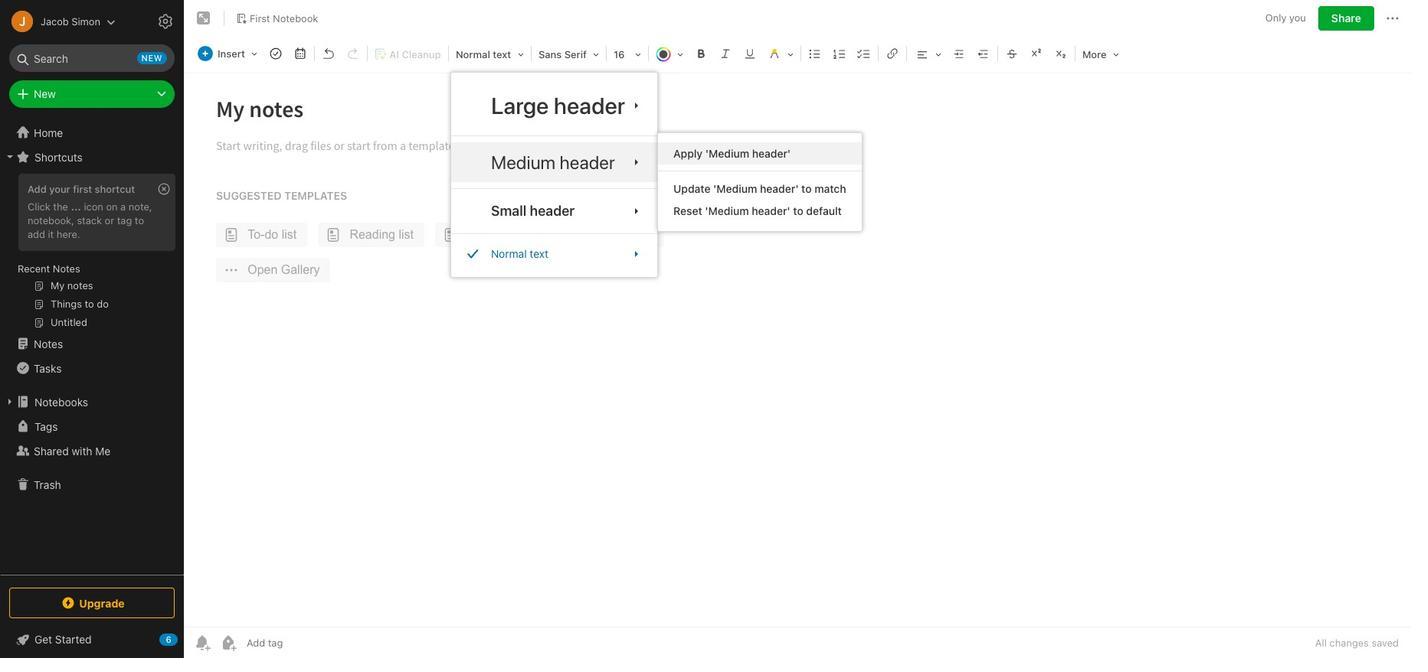 Task type: vqa. For each thing, say whether or not it's contained in the screenshot.
"1 note"
no



Task type: describe. For each thing, give the bounding box(es) containing it.
large header link
[[451, 82, 657, 130]]

trash
[[34, 478, 61, 491]]

new button
[[9, 80, 175, 108]]

only
[[1265, 12, 1287, 24]]

settings image
[[156, 12, 175, 31]]

dropdown list menu containing large header
[[451, 82, 657, 268]]

home
[[34, 126, 63, 139]]

all changes saved
[[1315, 637, 1399, 650]]

Heading level field
[[450, 43, 529, 65]]

started
[[55, 634, 92, 647]]

upgrade
[[79, 597, 125, 610]]

medium header
[[491, 152, 615, 173]]

notebook,
[[28, 214, 74, 227]]

the
[[53, 201, 68, 213]]

superscript image
[[1026, 43, 1047, 64]]

tasks button
[[0, 356, 183, 381]]

text inside "heading level" field
[[493, 48, 511, 61]]

new search field
[[20, 44, 167, 72]]

large
[[491, 92, 549, 119]]

trash link
[[0, 473, 183, 497]]

tags
[[34, 420, 58, 433]]

'medium for reset
[[705, 205, 749, 218]]

indent image
[[948, 43, 970, 64]]

Font family field
[[533, 43, 604, 65]]

shortcuts button
[[0, 145, 183, 169]]

calendar event image
[[290, 43, 311, 64]]

notebook
[[273, 12, 318, 24]]

normal inside "heading level" field
[[456, 48, 490, 61]]

Add tag field
[[245, 637, 360, 650]]

stack
[[77, 214, 102, 227]]

normal text inside "heading level" field
[[456, 48, 511, 61]]

first
[[73, 183, 92, 195]]

Help and Learning task checklist field
[[0, 628, 184, 653]]

subscript image
[[1050, 43, 1072, 64]]

header' for match
[[760, 182, 799, 195]]

add your first shortcut
[[28, 183, 135, 195]]

all
[[1315, 637, 1327, 650]]

first
[[250, 12, 270, 24]]

Font color field
[[650, 43, 689, 65]]

notes link
[[0, 332, 183, 356]]

click to collapse image
[[178, 630, 190, 649]]

upgrade button
[[9, 588, 175, 619]]

More actions field
[[1383, 6, 1402, 31]]

shortcut
[[95, 183, 135, 195]]

tasks
[[34, 362, 62, 375]]

[object Object] field
[[451, 195, 657, 228]]

text inside field
[[530, 248, 548, 261]]

click
[[28, 201, 50, 213]]

Note Editor text field
[[184, 74, 1411, 627]]

outdent image
[[973, 43, 994, 64]]

16
[[614, 48, 625, 61]]

tag
[[117, 214, 132, 227]]

tags button
[[0, 414, 183, 439]]

Insert field
[[194, 43, 263, 64]]

get started
[[34, 634, 92, 647]]

note window element
[[184, 0, 1411, 659]]

more actions image
[[1383, 9, 1402, 28]]

insert
[[218, 47, 245, 60]]

recent
[[18, 263, 50, 275]]

note,
[[129, 201, 152, 213]]

update 'medium header' to match
[[673, 182, 846, 195]]

default
[[806, 205, 842, 218]]

home link
[[0, 120, 184, 145]]

header' inside menu item
[[752, 147, 791, 160]]

header for medium header
[[560, 152, 615, 173]]

normal text link
[[451, 241, 657, 268]]

add
[[28, 228, 45, 240]]

medium header link
[[451, 143, 657, 182]]

notes inside group
[[53, 263, 80, 275]]

to for match
[[801, 182, 812, 195]]

Account field
[[0, 6, 116, 37]]

apply 'medium header' link
[[658, 143, 861, 165]]

Alignment field
[[908, 43, 947, 65]]

your
[[49, 183, 70, 195]]

only you
[[1265, 12, 1306, 24]]

apply 'medium header' menu item
[[658, 143, 861, 165]]

add a reminder image
[[193, 634, 211, 653]]

reset 'medium header' to default
[[673, 205, 842, 218]]

share button
[[1318, 6, 1374, 31]]

expand notebooks image
[[4, 396, 16, 408]]

update
[[673, 182, 710, 195]]

underline image
[[739, 43, 761, 64]]

first notebook
[[250, 12, 318, 24]]

More field
[[1077, 43, 1124, 65]]



Task type: locate. For each thing, give the bounding box(es) containing it.
normal text up large
[[456, 48, 511, 61]]

normal text inside field
[[491, 248, 548, 261]]

2 vertical spatial header'
[[752, 205, 790, 218]]

'medium
[[705, 147, 749, 160], [713, 182, 757, 195], [705, 205, 749, 218]]

normal text down the small
[[491, 248, 548, 261]]

new
[[34, 87, 56, 100]]

...
[[71, 201, 81, 213]]

0 vertical spatial header'
[[752, 147, 791, 160]]

saved
[[1372, 637, 1399, 650]]

to down note,
[[135, 214, 144, 227]]

1 horizontal spatial dropdown list menu
[[658, 143, 861, 222]]

to for default
[[793, 205, 803, 218]]

bold image
[[690, 43, 712, 64]]

0 vertical spatial header
[[554, 92, 625, 119]]

jacob simon
[[41, 15, 100, 27]]

italic image
[[715, 43, 736, 64]]

header for small header
[[530, 203, 575, 219]]

1 vertical spatial header'
[[760, 182, 799, 195]]

header for large header
[[554, 92, 625, 119]]

header'
[[752, 147, 791, 160], [760, 182, 799, 195], [752, 205, 790, 218]]

[object Object] field
[[451, 82, 657, 130]]

it
[[48, 228, 54, 240]]

notes up tasks
[[34, 337, 63, 350]]

recent notes
[[18, 263, 80, 275]]

1 vertical spatial text
[[530, 248, 548, 261]]

update 'medium header' to match link
[[658, 178, 861, 200]]

more
[[1082, 48, 1107, 61]]

1 vertical spatial normal text
[[491, 248, 548, 261]]

1 vertical spatial notes
[[34, 337, 63, 350]]

'medium up reset 'medium header' to default
[[713, 182, 757, 195]]

tree containing home
[[0, 120, 184, 575]]

normal inside field
[[491, 248, 527, 261]]

add
[[28, 183, 47, 195]]

0 vertical spatial notes
[[53, 263, 80, 275]]

with
[[72, 445, 92, 458]]

changes
[[1330, 637, 1369, 650]]

header inside menu item
[[560, 152, 615, 173]]

1 vertical spatial header
[[560, 152, 615, 173]]

a
[[120, 201, 126, 213]]

'medium right apply
[[705, 147, 749, 160]]

task image
[[265, 43, 286, 64]]

'medium for update
[[713, 182, 757, 195]]

dropdown list menu containing apply 'medium header'
[[658, 143, 861, 222]]

checklist image
[[853, 43, 875, 64]]

2 vertical spatial header
[[530, 203, 575, 219]]

0 vertical spatial text
[[493, 48, 511, 61]]

1 horizontal spatial normal
[[491, 248, 527, 261]]

normal
[[456, 48, 490, 61], [491, 248, 527, 261]]

small header
[[491, 203, 575, 219]]

get
[[34, 634, 52, 647]]

simon
[[71, 15, 100, 27]]

dropdown list menu
[[451, 82, 657, 268], [658, 143, 861, 222]]

text down small header
[[530, 248, 548, 261]]

1 vertical spatial 'medium
[[713, 182, 757, 195]]

header' up reset 'medium header' to default link on the top of page
[[760, 182, 799, 195]]

Highlight field
[[762, 43, 799, 65]]

shared with me link
[[0, 439, 183, 463]]

header' for default
[[752, 205, 790, 218]]

small
[[491, 203, 526, 219]]

or
[[105, 214, 114, 227]]

medium header menu item
[[451, 143, 657, 182]]

0 horizontal spatial normal
[[456, 48, 490, 61]]

expand note image
[[195, 9, 213, 28]]

header up normal text link
[[530, 203, 575, 219]]

tree
[[0, 120, 184, 575]]

notes
[[53, 263, 80, 275], [34, 337, 63, 350]]

group containing add your first shortcut
[[0, 169, 183, 338]]

on
[[106, 201, 118, 213]]

insert link image
[[882, 43, 903, 64]]

'medium inside menu item
[[705, 147, 749, 160]]

1 horizontal spatial text
[[530, 248, 548, 261]]

Search text field
[[20, 44, 164, 72]]

serif
[[564, 48, 587, 61]]

0 vertical spatial normal
[[456, 48, 490, 61]]

to inside icon on a note, notebook, stack or tag to add it here.
[[135, 214, 144, 227]]

1 vertical spatial normal
[[491, 248, 527, 261]]

0 vertical spatial normal text
[[456, 48, 511, 61]]

text left sans
[[493, 48, 511, 61]]

[object Object] field
[[451, 143, 657, 182]]

small header link
[[451, 195, 657, 228]]

sans serif
[[538, 48, 587, 61]]

medium
[[491, 152, 556, 173]]

text
[[493, 48, 511, 61], [530, 248, 548, 261]]

shared with me
[[34, 445, 111, 458]]

group
[[0, 169, 183, 338]]

sans
[[538, 48, 562, 61]]

'medium right reset
[[705, 205, 749, 218]]

icon
[[84, 201, 103, 213]]

[object Object] field
[[451, 241, 657, 268]]

large header
[[491, 92, 625, 119]]

shortcuts
[[34, 151, 83, 164]]

reset 'medium header' to default link
[[658, 200, 861, 222]]

notebooks link
[[0, 390, 183, 414]]

notebooks
[[34, 396, 88, 409]]

share
[[1331, 11, 1361, 25]]

undo image
[[318, 43, 339, 64]]

add tag image
[[219, 634, 237, 653]]

numbered list image
[[829, 43, 850, 64]]

here.
[[57, 228, 80, 240]]

header up small header field
[[560, 152, 615, 173]]

Font size field
[[608, 43, 647, 65]]

me
[[95, 445, 111, 458]]

normal text
[[456, 48, 511, 61], [491, 248, 548, 261]]

to
[[801, 182, 812, 195], [793, 205, 803, 218], [135, 214, 144, 227]]

0 horizontal spatial text
[[493, 48, 511, 61]]

header' down update 'medium header' to match link
[[752, 205, 790, 218]]

'medium for apply
[[705, 147, 749, 160]]

apply 'medium header'
[[673, 147, 791, 160]]

to left default
[[793, 205, 803, 218]]

6
[[166, 635, 171, 645]]

click the ...
[[28, 201, 81, 213]]

strikethrough image
[[1001, 43, 1023, 64]]

to left match
[[801, 182, 812, 195]]

reset
[[673, 205, 702, 218]]

2 vertical spatial 'medium
[[705, 205, 749, 218]]

header down serif
[[554, 92, 625, 119]]

icon on a note, notebook, stack or tag to add it here.
[[28, 201, 152, 240]]

shared
[[34, 445, 69, 458]]

you
[[1289, 12, 1306, 24]]

first notebook button
[[231, 8, 324, 29]]

bulleted list image
[[804, 43, 826, 64]]

apply
[[673, 147, 703, 160]]

header
[[554, 92, 625, 119], [560, 152, 615, 173], [530, 203, 575, 219]]

match
[[814, 182, 846, 195]]

0 horizontal spatial dropdown list menu
[[451, 82, 657, 268]]

0 vertical spatial 'medium
[[705, 147, 749, 160]]

jacob
[[41, 15, 69, 27]]

new
[[141, 53, 162, 63]]

header' up update 'medium header' to match
[[752, 147, 791, 160]]

notes right recent
[[53, 263, 80, 275]]



